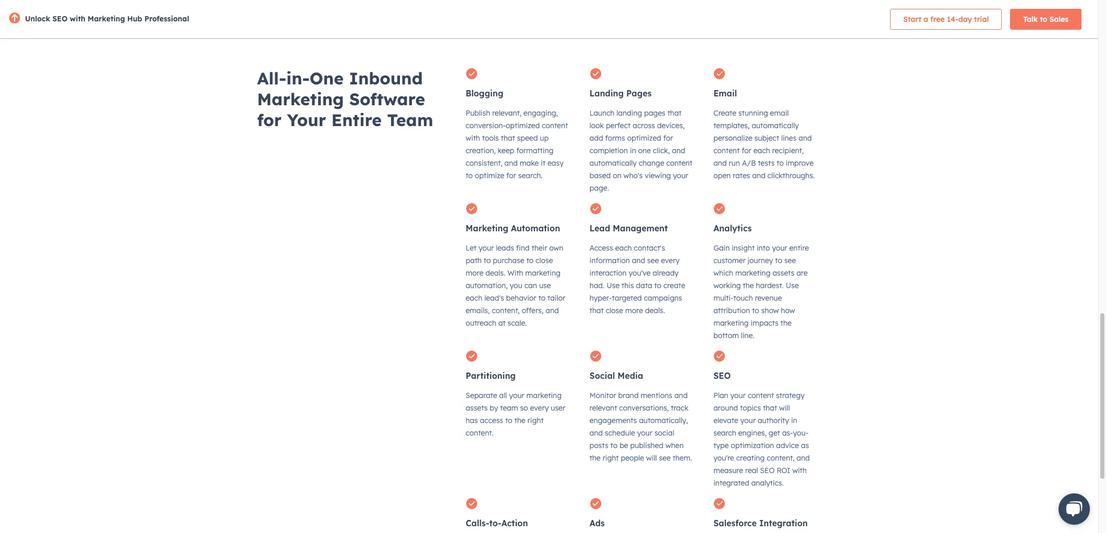 Task type: describe. For each thing, give the bounding box(es) containing it.
their
[[532, 243, 547, 253]]

engagements
[[590, 416, 637, 425]]

14-
[[947, 14, 958, 24]]

that inside plan your content strategy around topics that will elevate your authority in search engines, get as-you- type optimization advice as you're creating content, and measure real seo roi with integrated analytics.
[[763, 404, 777, 413]]

to inside separate all your marketing assets by team so every user has access to the right content.
[[505, 416, 512, 425]]

with
[[508, 268, 523, 278]]

social
[[655, 429, 674, 438]]

1 vertical spatial seo
[[714, 371, 731, 381]]

tailor
[[548, 293, 565, 303]]

see inside gain insight into your entire customer journey to see which marketing assets are working the hardest. use multi-touch revenue attribution to show how marketing impacts the bottom line.
[[784, 256, 796, 265]]

calls-
[[466, 518, 489, 529]]

landing
[[617, 108, 642, 118]]

analytics.
[[751, 479, 784, 488]]

more inside "let your leads find their own path to purchase to close more deals. with marketing automation, you can use each lead's behavior to tailor emails, content, offers, and outreach at scale."
[[466, 268, 483, 278]]

launch
[[590, 108, 615, 118]]

start
[[903, 14, 921, 24]]

multi-
[[714, 293, 734, 303]]

all-in-one inbound marketing software for your entire team
[[257, 68, 433, 130]]

the inside separate all your marketing assets by team so every user has access to the right content.
[[514, 416, 526, 425]]

schedule
[[605, 429, 635, 438]]

0 horizontal spatial seo
[[52, 14, 67, 23]]

real
[[745, 466, 758, 475]]

creating
[[736, 454, 765, 463]]

gain
[[714, 243, 730, 253]]

revenue
[[755, 293, 782, 303]]

to down use
[[538, 293, 546, 303]]

forms
[[605, 133, 625, 143]]

landing
[[590, 88, 624, 98]]

strategy
[[776, 391, 805, 400]]

emails,
[[466, 306, 490, 315]]

own
[[549, 243, 563, 253]]

content, inside plan your content strategy around topics that will elevate your authority in search engines, get as-you- type optimization advice as you're creating content, and measure real seo roi with integrated analytics.
[[767, 454, 795, 463]]

search.
[[518, 171, 543, 180]]

with inside plan your content strategy around topics that will elevate your authority in search engines, get as-you- type optimization advice as you're creating content, and measure real seo roi with integrated analytics.
[[792, 466, 807, 475]]

optimized inside publish relevant, engaging, conversion-optimized content with tools that speed up creation, keep formatting consistent, and make it easy to optimize for search.
[[506, 121, 540, 130]]

which
[[714, 268, 733, 278]]

access each contact's information and see every interaction you've already had. use this data to create hyper-targeted campaigns that close more deals.
[[590, 243, 685, 315]]

roi
[[777, 466, 790, 475]]

marketing inside all-in-one inbound marketing software for your entire team
[[257, 88, 344, 109]]

this
[[622, 281, 634, 290]]

you've
[[629, 268, 651, 278]]

your inside launch landing pages that look perfect across devices, add forms optimized for completion in one click, and automatically change content based on who's viewing your page.
[[673, 171, 688, 180]]

keep
[[498, 146, 514, 155]]

pages
[[644, 108, 665, 118]]

in-
[[286, 68, 310, 88]]

touch
[[734, 293, 753, 303]]

landing pages
[[590, 88, 652, 98]]

you-
[[793, 429, 809, 438]]

track
[[671, 404, 689, 413]]

to inside button
[[1040, 14, 1047, 24]]

and inside "let your leads find their own path to purchase to close more deals. with marketing automation, you can use each lead's behavior to tailor emails, content, offers, and outreach at scale."
[[546, 306, 559, 315]]

entire
[[331, 109, 382, 130]]

your down topics on the right of the page
[[740, 416, 756, 425]]

optimization
[[731, 441, 774, 450]]

monitor brand mentions and relevant conversations, track engagements automatically, and schedule your social posts to be published when the right people will see them.
[[590, 391, 692, 463]]

in inside launch landing pages that look perfect across devices, add forms optimized for completion in one click, and automatically change content based on who's viewing your page.
[[630, 146, 636, 155]]

be
[[620, 441, 628, 450]]

to inside access each contact's information and see every interaction you've already had. use this data to create hyper-targeted campaigns that close more deals.
[[654, 281, 661, 290]]

subject
[[755, 133, 779, 143]]

working
[[714, 281, 741, 290]]

plan
[[714, 391, 728, 400]]

management
[[613, 223, 668, 233]]

your inside separate all your marketing assets by team so every user has access to the right content.
[[509, 391, 524, 400]]

so
[[520, 404, 528, 413]]

into
[[757, 243, 770, 253]]

more inside access each contact's information and see every interaction you've already had. use this data to create hyper-targeted campaigns that close more deals.
[[625, 306, 643, 315]]

across
[[633, 121, 655, 130]]

content inside launch landing pages that look perfect across devices, add forms optimized for completion in one click, and automatically change content based on who's viewing your page.
[[666, 158, 693, 168]]

show
[[761, 306, 779, 315]]

you're
[[714, 454, 734, 463]]

salesforce
[[714, 518, 757, 529]]

the inside monitor brand mentions and relevant conversations, track engagements automatically, and schedule your social posts to be published when the right people will see them.
[[590, 454, 601, 463]]

publish
[[466, 108, 490, 118]]

team
[[500, 404, 518, 413]]

blogging
[[466, 88, 503, 98]]

marketing down the journey
[[735, 268, 771, 278]]

click,
[[653, 146, 670, 155]]

make
[[520, 158, 539, 168]]

journey
[[748, 256, 773, 265]]

speed
[[517, 133, 538, 143]]

0 vertical spatial marketing
[[88, 14, 125, 23]]

advice
[[776, 441, 799, 450]]

content inside plan your content strategy around topics that will elevate your authority in search engines, get as-you- type optimization advice as you're creating content, and measure real seo roi with integrated analytics.
[[748, 391, 774, 400]]

deals. inside access each contact's information and see every interaction you've already had. use this data to create hyper-targeted campaigns that close more deals.
[[645, 306, 665, 315]]

for inside create stunning email templates, automatically personalize subject lines and content for each recipient, and run a/b tests to improve open rates and clickthroughs.
[[742, 146, 752, 155]]

hyper-
[[590, 293, 612, 303]]

conversion-
[[466, 121, 506, 130]]

content inside publish relevant, engaging, conversion-optimized content with tools that speed up creation, keep formatting consistent, and make it easy to optimize for search.
[[542, 121, 568, 130]]

social media
[[590, 371, 643, 381]]

are
[[797, 268, 808, 278]]

behavior
[[506, 293, 536, 303]]

content inside create stunning email templates, automatically personalize subject lines and content for each recipient, and run a/b tests to improve open rates and clickthroughs.
[[714, 146, 740, 155]]

to right path
[[484, 256, 491, 265]]

analytics
[[714, 223, 752, 233]]

will inside plan your content strategy around topics that will elevate your authority in search engines, get as-you- type optimization advice as you're creating content, and measure real seo roi with integrated analytics.
[[779, 404, 790, 413]]

relevant,
[[492, 108, 521, 118]]

and inside launch landing pages that look perfect across devices, add forms optimized for completion in one click, and automatically change content based on who's viewing your page.
[[672, 146, 685, 155]]

deals. inside "let your leads find their own path to purchase to close more deals. with marketing automation, you can use each lead's behavior to tailor emails, content, offers, and outreach at scale."
[[486, 268, 505, 278]]

assets inside gain insight into your entire customer journey to see which marketing assets are working the hardest. use multi-touch revenue attribution to show how marketing impacts the bottom line.
[[773, 268, 795, 278]]

use inside gain insight into your entire customer journey to see which marketing assets are working the hardest. use multi-touch revenue attribution to show how marketing impacts the bottom line.
[[786, 281, 799, 290]]

close inside "let your leads find their own path to purchase to close more deals. with marketing automation, you can use each lead's behavior to tailor emails, content, offers, and outreach at scale."
[[536, 256, 553, 265]]

search
[[714, 429, 736, 438]]

by
[[490, 404, 498, 413]]

posts
[[590, 441, 608, 450]]

automatically inside create stunning email templates, automatically personalize subject lines and content for each recipient, and run a/b tests to improve open rates and clickthroughs.
[[752, 121, 799, 130]]

up
[[540, 133, 549, 143]]

completion
[[590, 146, 628, 155]]

tests
[[758, 158, 775, 168]]

calls-to-action
[[466, 518, 528, 529]]

contact's
[[634, 243, 665, 253]]

free
[[930, 14, 945, 24]]

see inside access each contact's information and see every interaction you've already had. use this data to create hyper-targeted campaigns that close more deals.
[[647, 256, 659, 265]]

right inside monitor brand mentions and relevant conversations, track engagements automatically, and schedule your social posts to be published when the right people will see them.
[[603, 454, 619, 463]]

a
[[924, 14, 928, 24]]

run
[[729, 158, 740, 168]]

in inside plan your content strategy around topics that will elevate your authority in search engines, get as-you- type optimization advice as you're creating content, and measure real seo roi with integrated analytics.
[[791, 416, 797, 425]]

as-
[[782, 429, 793, 438]]

bottom
[[714, 331, 739, 340]]

to inside create stunning email templates, automatically personalize subject lines and content for each recipient, and run a/b tests to improve open rates and clickthroughs.
[[777, 158, 784, 168]]

start a free 14-day trial button
[[890, 9, 1002, 29]]

each inside create stunning email templates, automatically personalize subject lines and content for each recipient, and run a/b tests to improve open rates and clickthroughs.
[[754, 146, 770, 155]]

open
[[714, 171, 731, 180]]

and up track
[[674, 391, 688, 400]]

brand
[[618, 391, 639, 400]]

automatically,
[[639, 416, 688, 425]]

lead management
[[590, 223, 668, 233]]



Task type: locate. For each thing, give the bounding box(es) containing it.
0 horizontal spatial content,
[[492, 306, 520, 315]]

1 horizontal spatial content,
[[767, 454, 795, 463]]

right inside separate all your marketing assets by team so every user has access to the right content.
[[528, 416, 544, 425]]

0 horizontal spatial more
[[466, 268, 483, 278]]

engines,
[[738, 429, 767, 438]]

0 vertical spatial right
[[528, 416, 544, 425]]

0 vertical spatial optimized
[[506, 121, 540, 130]]

hub
[[127, 14, 142, 23]]

to inside publish relevant, engaging, conversion-optimized content with tools that speed up creation, keep formatting consistent, and make it easy to optimize for search.
[[466, 171, 473, 180]]

1 horizontal spatial optimized
[[627, 133, 661, 143]]

content down personalize
[[714, 146, 740, 155]]

access
[[590, 243, 613, 253]]

published
[[630, 441, 664, 450]]

one
[[310, 68, 344, 88]]

each inside "let your leads find their own path to purchase to close more deals. with marketing automation, you can use each lead's behavior to tailor emails, content, offers, and outreach at scale."
[[466, 293, 482, 303]]

professional
[[144, 14, 189, 23]]

0 horizontal spatial with
[[70, 14, 85, 23]]

that up keep
[[501, 133, 515, 143]]

to left the show
[[752, 306, 759, 315]]

1 vertical spatial deals.
[[645, 306, 665, 315]]

each up tests at the top right of page
[[754, 146, 770, 155]]

tools
[[482, 133, 499, 143]]

type
[[714, 441, 729, 450]]

the down posts at the right bottom of the page
[[590, 454, 601, 463]]

and inside plan your content strategy around topics that will elevate your authority in search engines, get as-you- type optimization advice as you're creating content, and measure real seo roi with integrated analytics.
[[797, 454, 810, 463]]

that
[[667, 108, 682, 118], [501, 133, 515, 143], [590, 306, 604, 315], [763, 404, 777, 413]]

more
[[466, 268, 483, 278], [625, 306, 643, 315]]

will down strategy
[[779, 404, 790, 413]]

1 horizontal spatial deals.
[[645, 306, 665, 315]]

1 use from the left
[[607, 281, 620, 290]]

how
[[781, 306, 795, 315]]

1 vertical spatial marketing
[[257, 88, 344, 109]]

0 horizontal spatial assets
[[466, 404, 488, 413]]

with inside publish relevant, engaging, conversion-optimized content with tools that speed up creation, keep formatting consistent, and make it easy to optimize for search.
[[466, 133, 480, 143]]

information
[[590, 256, 630, 265]]

measure
[[714, 466, 743, 475]]

1 horizontal spatial seo
[[714, 371, 731, 381]]

seo right the unlock
[[52, 14, 67, 23]]

1 vertical spatial more
[[625, 306, 643, 315]]

that down hyper-
[[590, 306, 604, 315]]

for inside launch landing pages that look perfect across devices, add forms optimized for completion in one click, and automatically change content based on who's viewing your page.
[[663, 133, 673, 143]]

access
[[480, 416, 503, 425]]

scale.
[[508, 318, 527, 328]]

that inside launch landing pages that look perfect across devices, add forms optimized for completion in one click, and automatically change content based on who's viewing your page.
[[667, 108, 682, 118]]

2 horizontal spatial each
[[754, 146, 770, 155]]

offers,
[[522, 306, 544, 315]]

had.
[[590, 281, 605, 290]]

close down targeted
[[606, 306, 623, 315]]

separate
[[466, 391, 497, 400]]

every
[[661, 256, 680, 265], [530, 404, 549, 413]]

chat widget region
[[1042, 483, 1098, 534]]

find
[[516, 243, 530, 253]]

and up open
[[714, 158, 727, 168]]

to right tests at the top right of page
[[777, 158, 784, 168]]

to
[[1040, 14, 1047, 24], [777, 158, 784, 168], [466, 171, 473, 180], [484, 256, 491, 265], [526, 256, 534, 265], [775, 256, 782, 265], [654, 281, 661, 290], [538, 293, 546, 303], [752, 306, 759, 315], [505, 416, 512, 425], [611, 441, 618, 450]]

one
[[638, 146, 651, 155]]

pages
[[626, 88, 652, 98]]

more down targeted
[[625, 306, 643, 315]]

as
[[801, 441, 809, 450]]

marketing inside "let your leads find their own path to purchase to close more deals. with marketing automation, you can use each lead's behavior to tailor emails, content, offers, and outreach at scale."
[[525, 268, 561, 278]]

2 horizontal spatial marketing
[[466, 223, 508, 233]]

deals. down campaigns
[[645, 306, 665, 315]]

it
[[541, 158, 546, 168]]

marketing up user
[[526, 391, 562, 400]]

1 vertical spatial every
[[530, 404, 549, 413]]

start a free 14-day trial
[[903, 14, 989, 24]]

1 horizontal spatial more
[[625, 306, 643, 315]]

for inside publish relevant, engaging, conversion-optimized content with tools that speed up creation, keep formatting consistent, and make it easy to optimize for search.
[[506, 171, 516, 180]]

1 vertical spatial right
[[603, 454, 619, 463]]

seo inside plan your content strategy around topics that will elevate your authority in search engines, get as-you- type optimization advice as you're creating content, and measure real seo roi with integrated analytics.
[[760, 466, 775, 475]]

day
[[958, 14, 972, 24]]

your inside "let your leads find their own path to purchase to close more deals. with marketing automation, you can use each lead's behavior to tailor emails, content, offers, and outreach at scale."
[[479, 243, 494, 253]]

and inside access each contact's information and see every interaction you've already had. use this data to create hyper-targeted campaigns that close more deals.
[[632, 256, 645, 265]]

deals. up automation,
[[486, 268, 505, 278]]

see inside monitor brand mentions and relevant conversations, track engagements automatically, and schedule your social posts to be published when the right people will see them.
[[659, 454, 671, 463]]

0 horizontal spatial each
[[466, 293, 482, 303]]

use inside access each contact's information and see every interaction you've already had. use this data to create hyper-targeted campaigns that close more deals.
[[607, 281, 620, 290]]

to up campaigns
[[654, 281, 661, 290]]

user
[[551, 404, 565, 413]]

0 vertical spatial deals.
[[486, 268, 505, 278]]

devices,
[[657, 121, 685, 130]]

the down "so"
[[514, 416, 526, 425]]

1 horizontal spatial right
[[603, 454, 619, 463]]

the up touch
[[743, 281, 754, 290]]

your
[[673, 171, 688, 180], [479, 243, 494, 253], [772, 243, 787, 253], [509, 391, 524, 400], [730, 391, 746, 400], [740, 416, 756, 425], [637, 429, 653, 438]]

for left 'your'
[[257, 109, 282, 130]]

salesforce integration
[[714, 518, 808, 529]]

0 vertical spatial each
[[754, 146, 770, 155]]

with right roi
[[792, 466, 807, 475]]

to right the journey
[[775, 256, 782, 265]]

your right all
[[509, 391, 524, 400]]

content, inside "let your leads find their own path to purchase to close more deals. with marketing automation, you can use each lead's behavior to tailor emails, content, offers, and outreach at scale."
[[492, 306, 520, 315]]

and right the lines on the top
[[799, 133, 812, 143]]

0 vertical spatial with
[[70, 14, 85, 23]]

will inside monitor brand mentions and relevant conversations, track engagements automatically, and schedule your social posts to be published when the right people will see them.
[[646, 454, 657, 463]]

formatting
[[516, 146, 553, 155]]

that up the devices,
[[667, 108, 682, 118]]

for left "search."
[[506, 171, 516, 180]]

elevate
[[714, 416, 738, 425]]

assets inside separate all your marketing assets by team so every user has access to the right content.
[[466, 404, 488, 413]]

and down as
[[797, 454, 810, 463]]

change
[[639, 158, 664, 168]]

the down how
[[781, 318, 792, 328]]

to down consistent,
[[466, 171, 473, 180]]

automatically up on
[[590, 158, 637, 168]]

automatically
[[752, 121, 799, 130], [590, 158, 637, 168]]

marketing down attribution
[[714, 318, 749, 328]]

use
[[539, 281, 551, 290]]

your inside monitor brand mentions and relevant conversations, track engagements automatically, and schedule your social posts to be published when the right people will see them.
[[637, 429, 653, 438]]

0 horizontal spatial use
[[607, 281, 620, 290]]

0 horizontal spatial close
[[536, 256, 553, 265]]

0 horizontal spatial will
[[646, 454, 657, 463]]

authority
[[758, 416, 789, 425]]

clickthroughs.
[[768, 171, 815, 180]]

automatically inside launch landing pages that look perfect across devices, add forms optimized for completion in one click, and automatically change content based on who's viewing your page.
[[590, 158, 637, 168]]

partitioning
[[466, 371, 516, 381]]

marketing up use
[[525, 268, 561, 278]]

0 vertical spatial seo
[[52, 14, 67, 23]]

entire
[[789, 243, 809, 253]]

1 vertical spatial content,
[[767, 454, 795, 463]]

2 use from the left
[[786, 281, 799, 290]]

inbound
[[349, 68, 423, 88]]

and right click,
[[672, 146, 685, 155]]

automation,
[[466, 281, 508, 290]]

your right into at the top of the page
[[772, 243, 787, 253]]

use down interaction
[[607, 281, 620, 290]]

1 horizontal spatial will
[[779, 404, 790, 413]]

close inside access each contact's information and see every interaction you've already had. use this data to create hyper-targeted campaigns that close more deals.
[[606, 306, 623, 315]]

2 horizontal spatial with
[[792, 466, 807, 475]]

0 vertical spatial content,
[[492, 306, 520, 315]]

with up creation,
[[466, 133, 480, 143]]

let your leads find their own path to purchase to close more deals. with marketing automation, you can use each lead's behavior to tailor emails, content, offers, and outreach at scale.
[[466, 243, 565, 328]]

purchase
[[493, 256, 524, 265]]

your right plan
[[730, 391, 746, 400]]

ads
[[590, 518, 605, 529]]

see down when
[[659, 454, 671, 463]]

campaigns
[[644, 293, 682, 303]]

templates,
[[714, 121, 750, 130]]

unlock seo with marketing hub professional
[[25, 14, 189, 23]]

outreach
[[466, 318, 496, 328]]

easy
[[548, 158, 564, 168]]

1 vertical spatial each
[[615, 243, 632, 253]]

0 vertical spatial more
[[466, 268, 483, 278]]

2 vertical spatial seo
[[760, 466, 775, 475]]

assets up hardest.
[[773, 268, 795, 278]]

that up authority
[[763, 404, 777, 413]]

that inside access each contact's information and see every interaction you've already had. use this data to create hyper-targeted campaigns that close more deals.
[[590, 306, 604, 315]]

0 vertical spatial close
[[536, 256, 553, 265]]

interaction
[[590, 268, 627, 278]]

insight
[[732, 243, 755, 253]]

content up up
[[542, 121, 568, 130]]

let
[[466, 243, 477, 253]]

1 vertical spatial close
[[606, 306, 623, 315]]

seo up analytics. on the bottom right
[[760, 466, 775, 475]]

see down entire
[[784, 256, 796, 265]]

0 vertical spatial every
[[661, 256, 680, 265]]

1 vertical spatial will
[[646, 454, 657, 463]]

see
[[647, 256, 659, 265], [784, 256, 796, 265], [659, 454, 671, 463]]

your up published
[[637, 429, 653, 438]]

1 horizontal spatial marketing
[[257, 88, 344, 109]]

1 horizontal spatial close
[[606, 306, 623, 315]]

2 vertical spatial marketing
[[466, 223, 508, 233]]

launch landing pages that look perfect across devices, add forms optimized for completion in one click, and automatically change content based on who's viewing your page.
[[590, 108, 693, 193]]

and down tailor
[[546, 306, 559, 315]]

to down the find
[[526, 256, 534, 265]]

right down "so"
[[528, 416, 544, 425]]

1 horizontal spatial automatically
[[752, 121, 799, 130]]

0 horizontal spatial marketing
[[88, 14, 125, 23]]

and
[[799, 133, 812, 143], [672, 146, 685, 155], [504, 158, 518, 168], [714, 158, 727, 168], [752, 171, 766, 180], [632, 256, 645, 265], [546, 306, 559, 315], [674, 391, 688, 400], [590, 429, 603, 438], [797, 454, 810, 463]]

use down are
[[786, 281, 799, 290]]

seo up plan
[[714, 371, 731, 381]]

and up posts at the right bottom of the page
[[590, 429, 603, 438]]

1 vertical spatial assets
[[466, 404, 488, 413]]

1 horizontal spatial use
[[786, 281, 799, 290]]

1 vertical spatial optimized
[[627, 133, 661, 143]]

1 vertical spatial in
[[791, 416, 797, 425]]

to inside monitor brand mentions and relevant conversations, track engagements automatically, and schedule your social posts to be published when the right people will see them.
[[611, 441, 618, 450]]

talk to sales button
[[1010, 9, 1082, 29]]

will
[[779, 404, 790, 413], [646, 454, 657, 463]]

and down keep
[[504, 158, 518, 168]]

1 horizontal spatial in
[[791, 416, 797, 425]]

content down click,
[[666, 158, 693, 168]]

1 horizontal spatial each
[[615, 243, 632, 253]]

around
[[714, 404, 738, 413]]

content, up at
[[492, 306, 520, 315]]

add
[[590, 133, 603, 143]]

stunning
[[738, 108, 768, 118]]

will down published
[[646, 454, 657, 463]]

each up information
[[615, 243, 632, 253]]

optimized inside launch landing pages that look perfect across devices, add forms optimized for completion in one click, and automatically change content based on who's viewing your page.
[[627, 133, 661, 143]]

lead
[[590, 223, 610, 233]]

automatically down email on the top right of the page
[[752, 121, 799, 130]]

integrated
[[714, 479, 749, 488]]

get
[[769, 429, 780, 438]]

who's
[[624, 171, 643, 180]]

marketing inside separate all your marketing assets by team so every user has access to the right content.
[[526, 391, 562, 400]]

improve
[[786, 158, 814, 168]]

0 horizontal spatial automatically
[[590, 158, 637, 168]]

optimized up one
[[627, 133, 661, 143]]

more down path
[[466, 268, 483, 278]]

right down posts at the right bottom of the page
[[603, 454, 619, 463]]

close down their
[[536, 256, 553, 265]]

gain insight into your entire customer journey to see which marketing assets are working the hardest. use multi-touch revenue attribution to show how marketing impacts the bottom line.
[[714, 243, 809, 340]]

your inside gain insight into your entire customer journey to see which marketing assets are working the hardest. use multi-touch revenue attribution to show how marketing impacts the bottom line.
[[772, 243, 787, 253]]

each up emails,
[[466, 293, 482, 303]]

to right talk
[[1040, 14, 1047, 24]]

marketing
[[525, 268, 561, 278], [735, 268, 771, 278], [714, 318, 749, 328], [526, 391, 562, 400]]

integration
[[759, 518, 808, 529]]

for inside all-in-one inbound marketing software for your entire team
[[257, 109, 282, 130]]

for down the devices,
[[663, 133, 673, 143]]

0 vertical spatial automatically
[[752, 121, 799, 130]]

every up already
[[661, 256, 680, 265]]

recipient,
[[772, 146, 804, 155]]

1 horizontal spatial with
[[466, 133, 480, 143]]

and up "you've"
[[632, 256, 645, 265]]

engaging,
[[524, 108, 558, 118]]

perfect
[[606, 121, 631, 130]]

0 vertical spatial assets
[[773, 268, 795, 278]]

2 vertical spatial with
[[792, 466, 807, 475]]

0 horizontal spatial optimized
[[506, 121, 540, 130]]

each inside access each contact's information and see every interaction you've already had. use this data to create hyper-targeted campaigns that close more deals.
[[615, 243, 632, 253]]

for up a/b
[[742, 146, 752, 155]]

to down team
[[505, 416, 512, 425]]

content, up roi
[[767, 454, 795, 463]]

your right viewing
[[673, 171, 688, 180]]

content up topics on the right of the page
[[748, 391, 774, 400]]

every inside access each contact's information and see every interaction you've already had. use this data to create hyper-targeted campaigns that close more deals.
[[661, 256, 680, 265]]

0 horizontal spatial in
[[630, 146, 636, 155]]

and inside publish relevant, engaging, conversion-optimized content with tools that speed up creation, keep formatting consistent, and make it easy to optimize for search.
[[504, 158, 518, 168]]

in left one
[[630, 146, 636, 155]]

optimized up 'speed'
[[506, 121, 540, 130]]

content.
[[466, 429, 494, 438]]

personalize
[[714, 133, 753, 143]]

0 vertical spatial will
[[779, 404, 790, 413]]

email
[[714, 88, 737, 98]]

team
[[387, 109, 433, 130]]

marketing automation
[[466, 223, 560, 233]]

has
[[466, 416, 478, 425]]

2 vertical spatial each
[[466, 293, 482, 303]]

path
[[466, 256, 482, 265]]

0 horizontal spatial right
[[528, 416, 544, 425]]

0 horizontal spatial deals.
[[486, 268, 505, 278]]

1 vertical spatial automatically
[[590, 158, 637, 168]]

0 horizontal spatial every
[[530, 404, 549, 413]]

to left be
[[611, 441, 618, 450]]

see down contact's
[[647, 256, 659, 265]]

with right the unlock
[[70, 14, 85, 23]]

1 horizontal spatial assets
[[773, 268, 795, 278]]

and down tests at the top right of page
[[752, 171, 766, 180]]

every right "so"
[[530, 404, 549, 413]]

2 horizontal spatial seo
[[760, 466, 775, 475]]

that inside publish relevant, engaging, conversion-optimized content with tools that speed up creation, keep formatting consistent, and make it easy to optimize for search.
[[501, 133, 515, 143]]

assets down separate
[[466, 404, 488, 413]]

your right let
[[479, 243, 494, 253]]

creation,
[[466, 146, 496, 155]]

in up "as-"
[[791, 416, 797, 425]]

1 vertical spatial with
[[466, 133, 480, 143]]

every inside separate all your marketing assets by team so every user has access to the right content.
[[530, 404, 549, 413]]

to-
[[489, 518, 502, 529]]

1 horizontal spatial every
[[661, 256, 680, 265]]

0 vertical spatial in
[[630, 146, 636, 155]]



Task type: vqa. For each thing, say whether or not it's contained in the screenshot.


